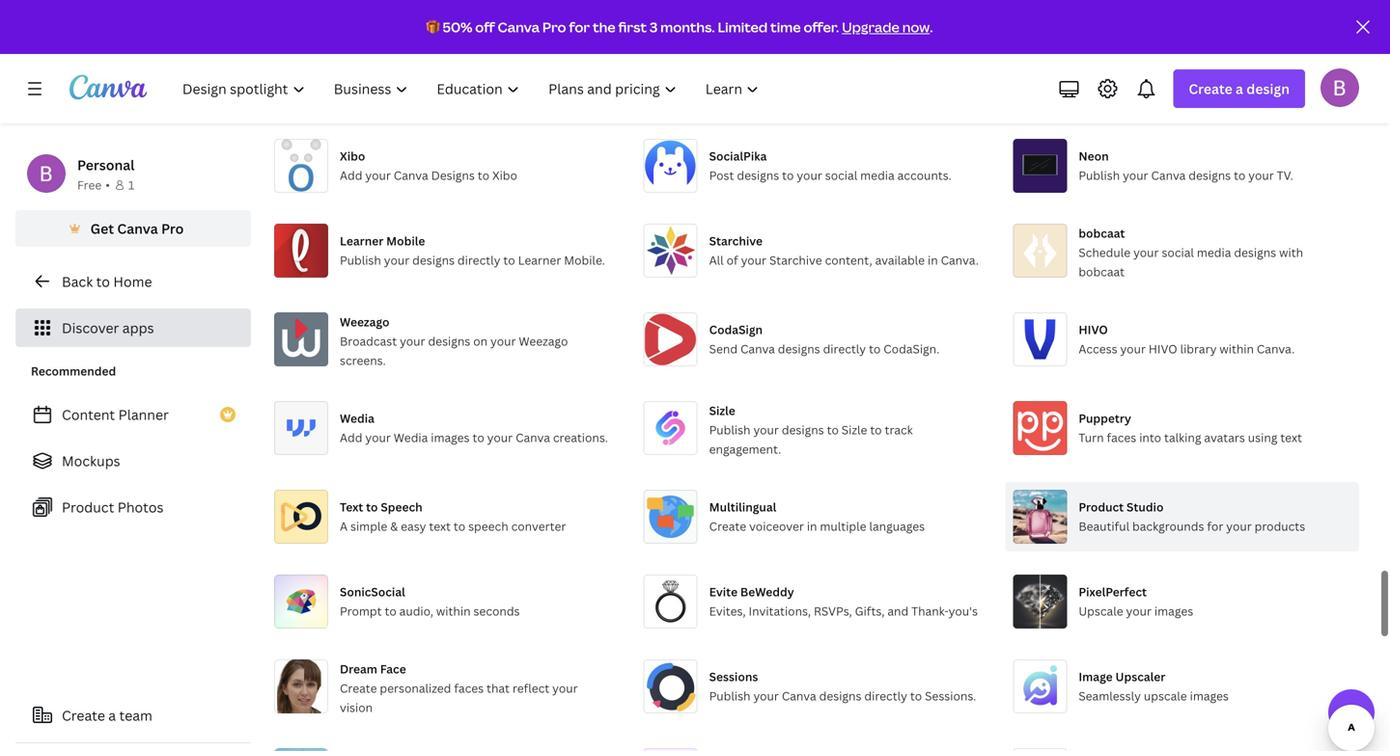 Task type: describe. For each thing, give the bounding box(es) containing it.
0 horizontal spatial sizle
[[709, 403, 735, 419]]

to inside socialpika post designs to your social media accounts.
[[782, 167, 794, 183]]

accounts.
[[897, 167, 951, 183]]

offer.
[[804, 18, 839, 36]]

weezago broadcast your designs on your weezago screens.
[[340, 314, 568, 369]]

0 horizontal spatial wedia
[[340, 411, 374, 427]]

get
[[90, 220, 114, 238]]

to inside sonicsocial prompt to audio, within seconds
[[385, 604, 396, 620]]

upscale
[[1144, 689, 1187, 705]]

content
[[62, 406, 115, 424]]

1
[[128, 177, 134, 193]]

engagement.
[[709, 442, 781, 458]]

to inside codasign send canva designs directly to codasign.
[[869, 341, 881, 357]]

social inside socialpika post designs to your social media accounts.
[[825, 167, 857, 183]]

publish for sizle
[[709, 422, 751, 438]]

turn
[[1079, 430, 1104, 446]]

photos
[[117, 499, 164, 517]]

to inside neon publish your canva designs to your tv.
[[1234, 167, 1246, 183]]

mobile.
[[564, 252, 605, 268]]

neon
[[1079, 148, 1109, 164]]

your inside socialpika post designs to your social media accounts.
[[797, 167, 822, 183]]

pixelperfect upscale your images
[[1079, 584, 1193, 620]]

to inside wedia add your wedia images to your canva creations.
[[472, 430, 484, 446]]

your left creations.
[[487, 430, 513, 446]]

into
[[1139, 430, 1161, 446]]

all
[[709, 252, 724, 268]]

you's
[[949, 604, 978, 620]]

access
[[1079, 341, 1117, 357]]

in inside multilingual create voiceover in multiple languages
[[807, 519, 817, 535]]

speech
[[381, 500, 422, 515]]

discover
[[62, 319, 119, 337]]

product photos link
[[15, 488, 251, 527]]

your inside learner mobile publish your designs directly to learner mobile.
[[384, 252, 410, 268]]

post
[[709, 167, 734, 183]]

of
[[726, 252, 738, 268]]

publish for sessions
[[709, 689, 751, 705]]

a for design
[[1236, 80, 1243, 98]]

media inside bobcaat schedule your social media designs with bobcaat
[[1197, 245, 1231, 261]]

text for using
[[1280, 430, 1302, 446]]

using
[[1248, 430, 1277, 446]]

0 vertical spatial xibo
[[340, 148, 365, 164]]

dream
[[340, 662, 377, 678]]

canva inside codasign send canva designs directly to codasign.
[[740, 341, 775, 357]]

available
[[875, 252, 925, 268]]

directly inside codasign send canva designs directly to codasign.
[[823, 341, 866, 357]]

faces inside dream face create personalized faces that reflect your vision
[[454, 681, 484, 697]]

your inside pixelperfect upscale your images
[[1126, 604, 1152, 620]]

team
[[119, 707, 152, 725]]

sessions
[[709, 669, 758, 685]]

sessions.
[[925, 689, 976, 705]]

in inside starchive all of your starchive content, available in canva.
[[928, 252, 938, 268]]

canva inside sessions publish your canva designs directly to sessions.
[[782, 689, 816, 705]]

your inside dream face create personalized faces that reflect your vision
[[552, 681, 578, 697]]

studio
[[1127, 500, 1164, 515]]

languages
[[869, 519, 925, 535]]

products
[[1255, 519, 1305, 535]]

upgrade
[[842, 18, 899, 36]]

for inside the product studio beautiful backgrounds for your products
[[1207, 519, 1223, 535]]

apps
[[122, 319, 154, 337]]

mobile
[[386, 233, 425, 249]]

upscale
[[1079, 604, 1123, 620]]

create a team
[[62, 707, 152, 725]]

get canva pro
[[90, 220, 184, 238]]

product for product studio beautiful backgrounds for your products
[[1079, 500, 1124, 515]]

create a design
[[1189, 80, 1290, 98]]

designs inside learner mobile publish your designs directly to learner mobile.
[[412, 252, 455, 268]]

puppetry
[[1079, 411, 1131, 427]]

free
[[77, 177, 102, 193]]

broadcast
[[340, 334, 397, 349]]

recommended
[[31, 363, 116, 379]]

product studio group
[[1005, 483, 1359, 552]]

prompt
[[340, 604, 382, 620]]

3
[[650, 18, 658, 36]]

seamlessly
[[1079, 689, 1141, 705]]

library
[[1180, 341, 1217, 357]]

multilingual
[[709, 500, 776, 515]]

text for easy
[[429, 519, 451, 535]]

sonicsocial
[[340, 584, 405, 600]]

images for wedia
[[431, 430, 470, 446]]

invitations,
[[749, 604, 811, 620]]

personalized
[[380, 681, 451, 697]]

your inside hivo access your hivo library within canva.
[[1120, 341, 1146, 357]]

talking
[[1164, 430, 1201, 446]]

a for team
[[108, 707, 116, 725]]

face
[[380, 662, 406, 678]]

wedia add your wedia images to your canva creations.
[[340, 411, 608, 446]]

1 horizontal spatial sizle
[[842, 422, 867, 438]]

content planner
[[62, 406, 169, 424]]

content planner link
[[15, 396, 251, 434]]

canva inside neon publish your canva designs to your tv.
[[1151, 167, 1186, 183]]

and
[[887, 604, 909, 620]]

image upscaler seamlessly upscale images
[[1079, 669, 1229, 705]]

0 horizontal spatial weezago
[[340, 314, 389, 330]]

canva inside xibo add your canva designs to xibo
[[394, 167, 428, 183]]

bob builder image
[[1321, 68, 1359, 107]]

discover apps
[[62, 319, 154, 337]]

back to home link
[[15, 263, 251, 301]]

on
[[473, 334, 488, 349]]

vision
[[340, 700, 373, 716]]

hivo access your hivo library within canva.
[[1079, 322, 1295, 357]]

create inside button
[[62, 707, 105, 725]]

sonicsocial prompt to audio, within seconds
[[340, 584, 520, 620]]

list containing content planner
[[15, 396, 251, 527]]

image
[[1079, 669, 1113, 685]]

codasign
[[709, 322, 763, 338]]

track
[[885, 422, 913, 438]]

evite beweddy evites, invitations, rsvps, gifts, and thank-you's
[[709, 584, 978, 620]]

sizle publish your designs to sizle to track engagement.
[[709, 403, 913, 458]]

designs inside codasign send canva designs directly to codasign.
[[778, 341, 820, 357]]

🎁 50% off canva pro for the first 3 months. limited time offer. upgrade now .
[[426, 18, 933, 36]]

dream face create personalized faces that reflect your vision
[[340, 662, 578, 716]]

your inside starchive all of your starchive content, available in canva.
[[741, 252, 766, 268]]

text
[[340, 500, 363, 515]]

within inside hivo access your hivo library within canva.
[[1219, 341, 1254, 357]]

thank-
[[911, 604, 949, 620]]

backgrounds
[[1132, 519, 1204, 535]]

top level navigation element
[[170, 70, 776, 108]]

easy
[[401, 519, 426, 535]]

back
[[62, 273, 93, 291]]

2 bobcaat from the top
[[1079, 264, 1125, 280]]

beautiful
[[1079, 519, 1129, 535]]

gifts,
[[855, 604, 885, 620]]

1 horizontal spatial pro
[[542, 18, 566, 36]]

0 horizontal spatial hivo
[[1079, 322, 1108, 338]]



Task type: locate. For each thing, give the bounding box(es) containing it.
planner
[[118, 406, 169, 424]]

0 vertical spatial images
[[431, 430, 470, 446]]

designs right send
[[778, 341, 820, 357]]

directly inside sessions publish your canva designs directly to sessions.
[[864, 689, 907, 705]]

product down "mockups"
[[62, 499, 114, 517]]

0 horizontal spatial in
[[807, 519, 817, 535]]

0 horizontal spatial xibo
[[340, 148, 365, 164]]

images inside wedia add your wedia images to your canva creations.
[[431, 430, 470, 446]]

1 horizontal spatial within
[[1219, 341, 1254, 357]]

media left with
[[1197, 245, 1231, 261]]

1 horizontal spatial social
[[1162, 245, 1194, 261]]

your up 'speech'
[[365, 430, 391, 446]]

0 horizontal spatial starchive
[[709, 233, 763, 249]]

0 vertical spatial a
[[1236, 80, 1243, 98]]

0 vertical spatial bobcaat
[[1079, 225, 1125, 241]]

canva down codasign
[[740, 341, 775, 357]]

your up engagement.
[[753, 422, 779, 438]]

your right of
[[741, 252, 766, 268]]

your right broadcast
[[400, 334, 425, 349]]

text right 'using'
[[1280, 430, 1302, 446]]

tv.
[[1277, 167, 1293, 183]]

social inside bobcaat schedule your social media designs with bobcaat
[[1162, 245, 1194, 261]]

directly for learner mobile
[[457, 252, 500, 268]]

weezago up broadcast
[[340, 314, 389, 330]]

weezago
[[340, 314, 389, 330], [519, 334, 568, 349]]

sizle up engagement.
[[709, 403, 735, 419]]

your right schedule on the top right
[[1133, 245, 1159, 261]]

your inside sizle publish your designs to sizle to track engagement.
[[753, 422, 779, 438]]

product for product photos
[[62, 499, 114, 517]]

designs down socialpika
[[737, 167, 779, 183]]

pro left the
[[542, 18, 566, 36]]

images right upscale
[[1154, 604, 1193, 620]]

starchive all of your starchive content, available in canva.
[[709, 233, 979, 268]]

puppetry turn faces into talking avatars using text
[[1079, 411, 1302, 446]]

now
[[902, 18, 930, 36]]

product
[[62, 499, 114, 517], [1079, 500, 1124, 515]]

2 vertical spatial images
[[1190, 689, 1229, 705]]

&
[[390, 519, 398, 535]]

0 horizontal spatial media
[[860, 167, 895, 183]]

0 vertical spatial wedia
[[340, 411, 374, 427]]

1 horizontal spatial for
[[1207, 519, 1223, 535]]

.
[[930, 18, 933, 36]]

text inside puppetry turn faces into talking avatars using text
[[1280, 430, 1302, 446]]

1 horizontal spatial learner
[[518, 252, 561, 268]]

create a team button
[[15, 697, 251, 736]]

for left the
[[569, 18, 590, 36]]

speech
[[468, 519, 508, 535]]

neon publish your canva designs to your tv.
[[1079, 148, 1293, 183]]

that
[[487, 681, 510, 697]]

media left accounts.
[[860, 167, 895, 183]]

create inside dropdown button
[[1189, 80, 1232, 98]]

your down mobile
[[384, 252, 410, 268]]

sessions publish your canva designs directly to sessions.
[[709, 669, 976, 705]]

0 vertical spatial sizle
[[709, 403, 735, 419]]

1 vertical spatial learner
[[518, 252, 561, 268]]

1 vertical spatial a
[[108, 707, 116, 725]]

design
[[1246, 80, 1290, 98]]

publish inside learner mobile publish your designs directly to learner mobile.
[[340, 252, 381, 268]]

0 horizontal spatial for
[[569, 18, 590, 36]]

designs inside sizle publish your designs to sizle to track engagement.
[[782, 422, 824, 438]]

mockups link
[[15, 442, 251, 481]]

text right easy
[[429, 519, 451, 535]]

to inside learner mobile publish your designs directly to learner mobile.
[[503, 252, 515, 268]]

beweddy
[[740, 584, 794, 600]]

create down dream
[[340, 681, 377, 697]]

1 vertical spatial wedia
[[394, 430, 428, 446]]

upscaler
[[1115, 669, 1165, 685]]

your right "access" in the top right of the page
[[1120, 341, 1146, 357]]

1 vertical spatial add
[[340, 430, 362, 446]]

seconds
[[473, 604, 520, 620]]

sizle left track
[[842, 422, 867, 438]]

canva. inside hivo access your hivo library within canva.
[[1257, 341, 1295, 357]]

avatars
[[1204, 430, 1245, 446]]

1 horizontal spatial media
[[1197, 245, 1231, 261]]

1 bobcaat from the top
[[1079, 225, 1125, 241]]

directly for sessions
[[864, 689, 907, 705]]

to inside xibo add your canva designs to xibo
[[478, 167, 489, 183]]

your inside sessions publish your canva designs directly to sessions.
[[753, 689, 779, 705]]

designs left tv.
[[1189, 167, 1231, 183]]

within
[[1219, 341, 1254, 357], [436, 604, 471, 620]]

canva inside 'get canva pro' button
[[117, 220, 158, 238]]

media inside socialpika post designs to your social media accounts.
[[860, 167, 895, 183]]

hivo left library
[[1149, 341, 1177, 357]]

social
[[825, 167, 857, 183], [1162, 245, 1194, 261]]

0 vertical spatial canva.
[[941, 252, 979, 268]]

product studio beautiful backgrounds for your products
[[1079, 500, 1305, 535]]

directly left sessions.
[[864, 689, 907, 705]]

1 add from the top
[[340, 167, 362, 183]]

canva. inside starchive all of your starchive content, available in canva.
[[941, 252, 979, 268]]

back to home
[[62, 273, 152, 291]]

0 horizontal spatial within
[[436, 604, 471, 620]]

learner left mobile
[[340, 233, 383, 249]]

xibo add your canva designs to xibo
[[340, 148, 517, 183]]

create down multilingual at the bottom
[[709, 519, 746, 535]]

0 vertical spatial text
[[1280, 430, 1302, 446]]

schedule
[[1079, 245, 1131, 261]]

directly inside learner mobile publish your designs directly to learner mobile.
[[457, 252, 500, 268]]

canva right the off
[[498, 18, 540, 36]]

images inside pixelperfect upscale your images
[[1154, 604, 1193, 620]]

your left products
[[1226, 519, 1252, 535]]

1 horizontal spatial product
[[1079, 500, 1124, 515]]

social up starchive all of your starchive content, available in canva.
[[825, 167, 857, 183]]

1 horizontal spatial text
[[1280, 430, 1302, 446]]

1 horizontal spatial wedia
[[394, 430, 428, 446]]

with
[[1279, 245, 1303, 261]]

your down pixelperfect
[[1126, 604, 1152, 620]]

1 vertical spatial weezago
[[519, 334, 568, 349]]

audio,
[[399, 604, 433, 620]]

designs
[[431, 167, 475, 183]]

0 vertical spatial directly
[[457, 252, 500, 268]]

0 vertical spatial faces
[[1107, 430, 1136, 446]]

your inside bobcaat schedule your social media designs with bobcaat
[[1133, 245, 1159, 261]]

pro inside button
[[161, 220, 184, 238]]

1 vertical spatial xibo
[[492, 167, 517, 183]]

0 vertical spatial learner
[[340, 233, 383, 249]]

0 horizontal spatial a
[[108, 707, 116, 725]]

list
[[15, 396, 251, 527]]

1 horizontal spatial weezago
[[519, 334, 568, 349]]

within inside sonicsocial prompt to audio, within seconds
[[436, 604, 471, 620]]

bobcaat up schedule on the top right
[[1079, 225, 1125, 241]]

images for upscale
[[1190, 689, 1229, 705]]

add for add your wedia images to your canva creations.
[[340, 430, 362, 446]]

for
[[569, 18, 590, 36], [1207, 519, 1223, 535]]

1 vertical spatial pro
[[161, 220, 184, 238]]

1 vertical spatial for
[[1207, 519, 1223, 535]]

1 vertical spatial media
[[1197, 245, 1231, 261]]

0 vertical spatial weezago
[[340, 314, 389, 330]]

publish up engagement.
[[709, 422, 751, 438]]

your up starchive all of your starchive content, available in canva.
[[797, 167, 822, 183]]

2 vertical spatial directly
[[864, 689, 907, 705]]

your inside the product studio beautiful backgrounds for your products
[[1226, 519, 1252, 535]]

canva right get
[[117, 220, 158, 238]]

1 vertical spatial directly
[[823, 341, 866, 357]]

0 horizontal spatial learner
[[340, 233, 383, 249]]

a inside button
[[108, 707, 116, 725]]

send
[[709, 341, 738, 357]]

1 vertical spatial within
[[436, 604, 471, 620]]

0 vertical spatial in
[[928, 252, 938, 268]]

0 horizontal spatial text
[[429, 519, 451, 535]]

directly left the codasign.
[[823, 341, 866, 357]]

hivo up "access" in the top right of the page
[[1079, 322, 1108, 338]]

1 horizontal spatial xibo
[[492, 167, 517, 183]]

to inside sessions publish your canva designs directly to sessions.
[[910, 689, 922, 705]]

pro
[[542, 18, 566, 36], [161, 220, 184, 238]]

0 horizontal spatial product
[[62, 499, 114, 517]]

evite
[[709, 584, 738, 600]]

your right reflect
[[552, 681, 578, 697]]

1 vertical spatial text
[[429, 519, 451, 535]]

designs inside weezago broadcast your designs on your weezago screens.
[[428, 334, 470, 349]]

1 horizontal spatial starchive
[[769, 252, 822, 268]]

limited
[[718, 18, 768, 36]]

in left multiple
[[807, 519, 817, 535]]

create left 'design'
[[1189, 80, 1232, 98]]

simple
[[350, 519, 387, 535]]

1 vertical spatial bobcaat
[[1079, 264, 1125, 280]]

your right on
[[490, 334, 516, 349]]

a left team
[[108, 707, 116, 725]]

create a design button
[[1173, 70, 1305, 108]]

faces left that
[[454, 681, 484, 697]]

1 vertical spatial sizle
[[842, 422, 867, 438]]

designs inside neon publish your canva designs to your tv.
[[1189, 167, 1231, 183]]

designs inside sessions publish your canva designs directly to sessions.
[[819, 689, 861, 705]]

starchive up of
[[709, 233, 763, 249]]

product inside the product studio beautiful backgrounds for your products
[[1079, 500, 1124, 515]]

0 vertical spatial add
[[340, 167, 362, 183]]

pro up back to home link
[[161, 220, 184, 238]]

2 add from the top
[[340, 430, 362, 446]]

1 vertical spatial faces
[[454, 681, 484, 697]]

•
[[105, 177, 110, 193]]

codasign.
[[884, 341, 939, 357]]

designs up multilingual create voiceover in multiple languages
[[782, 422, 824, 438]]

publish inside neon publish your canva designs to your tv.
[[1079, 167, 1120, 183]]

create inside dream face create personalized faces that reflect your vision
[[340, 681, 377, 697]]

within right audio,
[[436, 604, 471, 620]]

content,
[[825, 252, 872, 268]]

a
[[1236, 80, 1243, 98], [108, 707, 116, 725]]

the
[[593, 18, 616, 36]]

add inside wedia add your wedia images to your canva creations.
[[340, 430, 362, 446]]

0 vertical spatial within
[[1219, 341, 1254, 357]]

canva left creations.
[[516, 430, 550, 446]]

personal
[[77, 156, 135, 174]]

time
[[770, 18, 801, 36]]

publish
[[1079, 167, 1120, 183], [340, 252, 381, 268], [709, 422, 751, 438], [709, 689, 751, 705]]

publish down sessions
[[709, 689, 751, 705]]

add for add your canva designs to xibo
[[340, 167, 362, 183]]

wedia up 'speech'
[[394, 430, 428, 446]]

1 horizontal spatial in
[[928, 252, 938, 268]]

within right library
[[1219, 341, 1254, 357]]

publish inside sizle publish your designs to sizle to track engagement.
[[709, 422, 751, 438]]

bobcaat schedule your social media designs with bobcaat
[[1079, 225, 1303, 280]]

wedia down screens.
[[340, 411, 374, 427]]

🎁
[[426, 18, 440, 36]]

1 vertical spatial hivo
[[1149, 341, 1177, 357]]

bobcaat down schedule on the top right
[[1079, 264, 1125, 280]]

images inside image upscaler seamlessly upscale images
[[1190, 689, 1229, 705]]

social right schedule on the top right
[[1162, 245, 1194, 261]]

your down sessions
[[753, 689, 779, 705]]

reflect
[[512, 681, 549, 697]]

0 horizontal spatial pro
[[161, 220, 184, 238]]

your up mobile
[[365, 167, 391, 183]]

0 vertical spatial for
[[569, 18, 590, 36]]

add inside xibo add your canva designs to xibo
[[340, 167, 362, 183]]

publish down neon
[[1079, 167, 1120, 183]]

faces inside puppetry turn faces into talking avatars using text
[[1107, 430, 1136, 446]]

50%
[[443, 18, 472, 36]]

text to speech a simple & easy text to speech converter
[[340, 500, 566, 535]]

designs down mobile
[[412, 252, 455, 268]]

designs inside bobcaat schedule your social media designs with bobcaat
[[1234, 245, 1276, 261]]

months.
[[660, 18, 715, 36]]

0 vertical spatial starchive
[[709, 233, 763, 249]]

a inside dropdown button
[[1236, 80, 1243, 98]]

bobcaat
[[1079, 225, 1125, 241], [1079, 264, 1125, 280]]

your inside xibo add your canva designs to xibo
[[365, 167, 391, 183]]

learner left mobile.
[[518, 252, 561, 268]]

1 vertical spatial canva.
[[1257, 341, 1295, 357]]

evites,
[[709, 604, 746, 620]]

designs inside socialpika post designs to your social media accounts.
[[737, 167, 779, 183]]

directly up on
[[457, 252, 500, 268]]

create inside multilingual create voiceover in multiple languages
[[709, 519, 746, 535]]

publish up broadcast
[[340, 252, 381, 268]]

home
[[113, 273, 152, 291]]

0 horizontal spatial canva.
[[941, 252, 979, 268]]

0 horizontal spatial faces
[[454, 681, 484, 697]]

images up text to speech a simple & easy text to speech converter
[[431, 430, 470, 446]]

1 vertical spatial images
[[1154, 604, 1193, 620]]

voiceover
[[749, 519, 804, 535]]

create left team
[[62, 707, 105, 725]]

starchive
[[709, 233, 763, 249], [769, 252, 822, 268]]

weezago right on
[[519, 334, 568, 349]]

add
[[340, 167, 362, 183], [340, 430, 362, 446]]

designs left on
[[428, 334, 470, 349]]

create
[[1189, 80, 1232, 98], [709, 519, 746, 535], [340, 681, 377, 697], [62, 707, 105, 725]]

get canva pro button
[[15, 210, 251, 247]]

publish inside sessions publish your canva designs directly to sessions.
[[709, 689, 751, 705]]

0 vertical spatial social
[[825, 167, 857, 183]]

canva left designs
[[394, 167, 428, 183]]

1 vertical spatial in
[[807, 519, 817, 535]]

in right available
[[928, 252, 938, 268]]

a left 'design'
[[1236, 80, 1243, 98]]

socialpika
[[709, 148, 767, 164]]

canva up bobcaat schedule your social media designs with bobcaat
[[1151, 167, 1186, 183]]

publish for neon
[[1079, 167, 1120, 183]]

starchive left content,
[[769, 252, 822, 268]]

your up schedule on the top right
[[1123, 167, 1148, 183]]

canva inside wedia add your wedia images to your canva creations.
[[516, 430, 550, 446]]

0 vertical spatial hivo
[[1079, 322, 1108, 338]]

codasign send canva designs directly to codasign.
[[709, 322, 939, 357]]

free •
[[77, 177, 110, 193]]

1 horizontal spatial canva.
[[1257, 341, 1295, 357]]

designs down rsvps, on the right of the page
[[819, 689, 861, 705]]

1 vertical spatial social
[[1162, 245, 1194, 261]]

to
[[478, 167, 489, 183], [782, 167, 794, 183], [1234, 167, 1246, 183], [503, 252, 515, 268], [96, 273, 110, 291], [869, 341, 881, 357], [827, 422, 839, 438], [870, 422, 882, 438], [472, 430, 484, 446], [366, 500, 378, 515], [454, 519, 465, 535], [385, 604, 396, 620], [910, 689, 922, 705]]

0 horizontal spatial social
[[825, 167, 857, 183]]

1 horizontal spatial a
[[1236, 80, 1243, 98]]

media
[[860, 167, 895, 183], [1197, 245, 1231, 261]]

images right the upscale
[[1190, 689, 1229, 705]]

0 vertical spatial media
[[860, 167, 895, 183]]

sizle
[[709, 403, 735, 419], [842, 422, 867, 438]]

product up beautiful
[[1079, 500, 1124, 515]]

text inside text to speech a simple & easy text to speech converter
[[429, 519, 451, 535]]

your left tv.
[[1248, 167, 1274, 183]]

1 horizontal spatial hivo
[[1149, 341, 1177, 357]]

designs left with
[[1234, 245, 1276, 261]]

for right backgrounds
[[1207, 519, 1223, 535]]

canva. right available
[[941, 252, 979, 268]]

1 horizontal spatial faces
[[1107, 430, 1136, 446]]

0 vertical spatial pro
[[542, 18, 566, 36]]

canva. right library
[[1257, 341, 1295, 357]]

1 vertical spatial starchive
[[769, 252, 822, 268]]

faces down puppetry
[[1107, 430, 1136, 446]]

canva down invitations,
[[782, 689, 816, 705]]

multilingual create voiceover in multiple languages
[[709, 500, 925, 535]]



Task type: vqa. For each thing, say whether or not it's contained in the screenshot.


